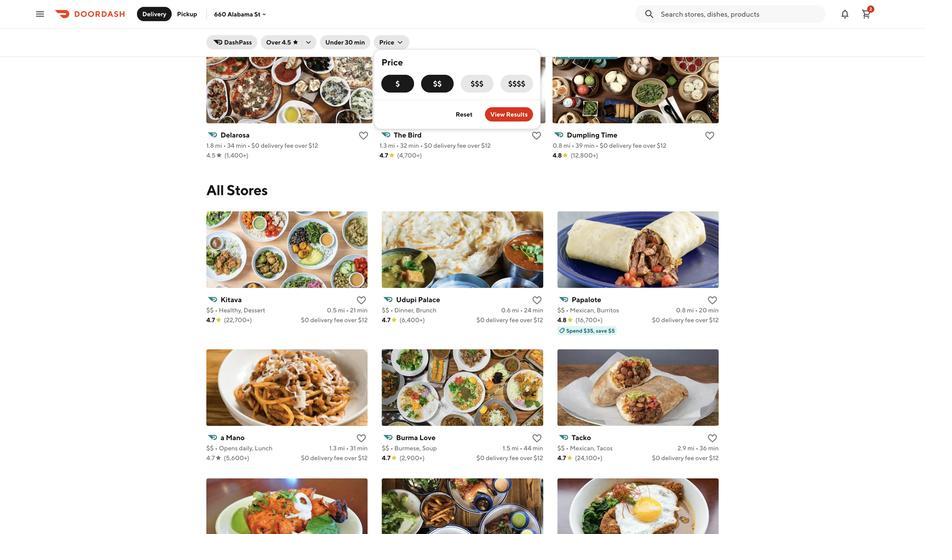 Task type: describe. For each thing, give the bounding box(es) containing it.
31
[[350, 445, 356, 452]]

• left 34
[[224, 142, 226, 149]]

(24,100+)
[[576, 454, 603, 462]]

Store search: begin typing to search for stores available on DoorDash text field
[[662, 9, 821, 19]]

• left burmese,
[[391, 445, 393, 452]]

dashpass button
[[207, 35, 257, 49]]

the bird
[[394, 131, 422, 139]]

udupi
[[397, 295, 417, 304]]

burmese,
[[395, 445, 421, 452]]

over for udupi palace
[[520, 316, 533, 324]]

$$ • healthy, dessert
[[207, 307, 265, 314]]

$$ button
[[422, 75, 454, 93]]

min for 1.3 mi • 32 min • $​0 delivery fee over $12
[[409, 142, 419, 149]]

mi right 1.8
[[215, 142, 222, 149]]

1.5 mi • 44 min
[[503, 445, 544, 452]]

39
[[576, 142, 583, 149]]

mi for tacko
[[688, 445, 695, 452]]

(2,900+)
[[400, 454, 425, 462]]

daily,
[[239, 445, 254, 452]]

a mano
[[221, 433, 245, 442]]

36
[[700, 445, 708, 452]]

• left "24"
[[521, 307, 523, 314]]

delivery down time
[[610, 142, 632, 149]]

soup
[[423, 445, 437, 452]]

mi for udupi palace
[[513, 307, 520, 314]]

1.5
[[503, 445, 511, 452]]

34
[[227, 142, 235, 149]]

4.7 for kitava
[[207, 316, 215, 324]]

papalote
[[572, 295, 602, 304]]

burritos
[[597, 307, 620, 314]]

previous button of carousel image
[[690, 28, 699, 37]]

0.8 for 0.8 mi • 20 min
[[677, 307, 686, 314]]

delivery for kitava
[[311, 316, 333, 324]]

alabama
[[228, 10, 253, 18]]

$$$ button
[[461, 75, 494, 93]]

delarosa
[[221, 131, 250, 139]]

$$ for $$ • mexican, tacos
[[558, 445, 565, 452]]

2.9
[[678, 445, 687, 452]]

delivery for tacko
[[662, 454, 685, 462]]

love
[[420, 433, 436, 442]]

tacos
[[597, 445, 613, 452]]

dashpass
[[224, 39, 252, 46]]

$65,
[[583, 52, 594, 58]]

$​0 for tacko
[[653, 454, 661, 462]]

under
[[326, 39, 344, 46]]

stores
[[227, 182, 268, 198]]

time
[[602, 131, 618, 139]]

4.8 for (12,800+)
[[553, 152, 562, 159]]

1 horizontal spatial all
[[667, 29, 675, 36]]

brunch
[[416, 307, 437, 314]]

660
[[214, 10, 226, 18]]

view results
[[491, 111, 528, 118]]

all stores
[[207, 182, 268, 198]]

• left 36
[[696, 445, 699, 452]]

(6,400+)
[[400, 316, 425, 324]]

0.5
[[327, 307, 337, 314]]

• up (1,400+)
[[248, 142, 250, 149]]

$$ for $$ • mexican, burritos
[[558, 307, 565, 314]]

delivery for papalote
[[662, 316, 685, 324]]

$$ for $$ • opens daily, lunch
[[207, 445, 214, 452]]

• left opens
[[215, 445, 218, 452]]

4.7 for burma love
[[382, 454, 391, 462]]

1.8 mi • 34 min • $​0 delivery fee over $12
[[207, 142, 318, 149]]

$​0 delivery fee over $12 for kitava
[[301, 316, 368, 324]]

660 alabama st
[[214, 10, 261, 18]]

0.8 mi • 20 min
[[677, 307, 719, 314]]

$​0 delivery fee over $12 for burma love
[[477, 454, 544, 462]]

660 alabama st button
[[214, 10, 268, 18]]

$​0 for udupi palace
[[477, 316, 485, 324]]

20
[[700, 307, 708, 314]]

fee for kitava
[[334, 316, 343, 324]]

pickup button
[[172, 7, 203, 21]]

bird
[[408, 131, 422, 139]]

click to add this store to your saved list image for tacko
[[708, 433, 719, 444]]

$$ • dinner, brunch
[[382, 307, 437, 314]]

30
[[345, 39, 353, 46]]

$$$$
[[509, 79, 526, 88]]

reset button
[[451, 107, 478, 122]]

2 button
[[858, 5, 876, 23]]

1 vertical spatial price
[[382, 57, 403, 67]]

$$$$ button
[[501, 75, 534, 93]]

min for 1.3 mi • 31 min
[[357, 445, 368, 452]]

$ button
[[382, 75, 414, 93]]

fee for udupi palace
[[510, 316, 519, 324]]

spend for spend $65, save $12
[[566, 52, 582, 58]]

over for tacko
[[696, 454, 709, 462]]

delivery right 34
[[261, 142, 284, 149]]

(5,600+)
[[224, 454, 250, 462]]

exclusives link
[[207, 25, 258, 40]]

view
[[491, 111, 505, 118]]

kitava
[[221, 295, 242, 304]]

dumpling time
[[567, 131, 618, 139]]

$$ • mexican, tacos
[[558, 445, 613, 452]]

(22,700+)
[[224, 316, 252, 324]]

click to add this store to your saved list image for delarosa
[[359, 130, 369, 141]]

1.8
[[207, 142, 214, 149]]

save for $12
[[595, 52, 607, 58]]

over 4.5 button
[[261, 35, 317, 49]]

$​0 for papalote
[[653, 316, 661, 324]]

burma
[[397, 433, 418, 442]]

24
[[525, 307, 532, 314]]

• left 44
[[520, 445, 523, 452]]

mexican, for tacko
[[570, 445, 596, 452]]

mi left '39'
[[564, 142, 571, 149]]

dinner,
[[395, 307, 415, 314]]

spend for spend $35, save $5
[[567, 328, 583, 334]]

spend $35, save $5
[[567, 328, 615, 334]]

min for 1.8 mi • 34 min • $​0 delivery fee over $12
[[236, 142, 247, 149]]

0 horizontal spatial 4.5
[[207, 152, 216, 159]]

min for 0.8 mi • 39 min • $​0 delivery fee over $12
[[585, 142, 595, 149]]

mi for papalote
[[688, 307, 695, 314]]

$​0 delivery fee over $12 for papalote
[[653, 316, 719, 324]]

(1,400+)
[[225, 152, 249, 159]]

21
[[350, 307, 356, 314]]

next button of carousel image
[[708, 28, 717, 37]]

0 items, open order cart image
[[862, 9, 873, 19]]

fee for burma love
[[510, 454, 519, 462]]

dumpling
[[567, 131, 600, 139]]



Task type: locate. For each thing, give the bounding box(es) containing it.
0.8 left '39'
[[553, 142, 563, 149]]

4.7 down $$ • mexican, tacos at the right
[[558, 454, 567, 462]]

price button
[[374, 35, 410, 49]]

1 vertical spatial all
[[207, 182, 224, 198]]

4.8 for (16,700+)
[[558, 316, 567, 324]]

1 vertical spatial mexican,
[[570, 445, 596, 452]]

palace
[[419, 295, 441, 304]]

mi right 0.5
[[338, 307, 345, 314]]

delivery
[[142, 10, 167, 18]]

min right "24"
[[533, 307, 544, 314]]

4.5 down 1.8
[[207, 152, 216, 159]]

st
[[255, 10, 261, 18]]

1 horizontal spatial 0.8
[[677, 307, 686, 314]]

0.5 mi • 21 min
[[327, 307, 368, 314]]

4.7 for tacko
[[558, 454, 567, 462]]

open menu image
[[35, 9, 45, 19]]

1.3 mi • 31 min
[[330, 445, 368, 452]]

delivery
[[261, 142, 284, 149], [434, 142, 456, 149], [610, 142, 632, 149], [311, 316, 333, 324], [486, 316, 509, 324], [662, 316, 685, 324], [311, 454, 333, 462], [486, 454, 509, 462], [662, 454, 685, 462]]

min for 0.5 mi • 21 min
[[357, 307, 368, 314]]

delivery down the 1.3 mi • 31 min
[[311, 454, 333, 462]]

• left dinner,
[[391, 307, 393, 314]]

$$
[[434, 79, 442, 88], [207, 307, 214, 314], [382, 307, 390, 314], [558, 307, 565, 314], [207, 445, 214, 452], [382, 445, 390, 452], [558, 445, 565, 452]]

2
[[870, 6, 873, 12]]

4.7 down $$ • burmese, soup
[[382, 454, 391, 462]]

0 horizontal spatial all
[[207, 182, 224, 198]]

$$ left dinner,
[[382, 307, 390, 314]]

click to add this store to your saved list image
[[532, 295, 543, 306], [708, 295, 719, 306], [356, 433, 367, 444], [708, 433, 719, 444]]

min right 31
[[357, 445, 368, 452]]

$​0 delivery fee over $12 for tacko
[[653, 454, 719, 462]]

1 horizontal spatial 1.3
[[380, 142, 387, 149]]

dessert
[[244, 307, 265, 314]]

click to add this store to your saved list image for dumpling time
[[705, 130, 716, 141]]

mexican, down tacko
[[570, 445, 596, 452]]

4.8 left (16,700+)
[[558, 316, 567, 324]]

min right 44
[[533, 445, 544, 452]]

$​0 delivery fee over $12 for a mano
[[301, 454, 368, 462]]

lunch
[[255, 445, 273, 452]]

click to add this store to your saved list image up 0.6 mi • 24 min
[[532, 295, 543, 306]]

min for 0.8 mi • 20 min
[[709, 307, 719, 314]]

4.7 left (5,600+) at left bottom
[[207, 454, 215, 462]]

over for papalote
[[696, 316, 709, 324]]

delivery down 0.8 mi • 20 min
[[662, 316, 685, 324]]

price down price button
[[382, 57, 403, 67]]

$$ left $$$
[[434, 79, 442, 88]]

min right 20
[[709, 307, 719, 314]]

mi left 20
[[688, 307, 695, 314]]

mi for burma love
[[512, 445, 519, 452]]

click to add this store to your saved list image
[[359, 130, 369, 141], [532, 130, 543, 141], [705, 130, 716, 141], [356, 295, 367, 306], [532, 433, 543, 444]]

$​0 delivery fee over $12 down 2.9
[[653, 454, 719, 462]]

4.8
[[553, 152, 562, 159], [558, 316, 567, 324]]

click to add this store to your saved list image for kitava
[[356, 295, 367, 306]]

click to add this store to your saved list image for udupi palace
[[532, 295, 543, 306]]

1 mexican, from the top
[[570, 307, 596, 314]]

tacko
[[572, 433, 592, 442]]

pickup
[[177, 10, 197, 18]]

$$ • mexican, burritos
[[558, 307, 620, 314]]

all right the see
[[667, 29, 675, 36]]

$$ right 44
[[558, 445, 565, 452]]

$$ • opens daily, lunch
[[207, 445, 273, 452]]

0 vertical spatial 1.3
[[380, 142, 387, 149]]

• down the bird
[[421, 142, 423, 149]]

min for 2.9 mi • 36 min
[[709, 445, 719, 452]]

$​0 for burma love
[[477, 454, 485, 462]]

save right $65,
[[595, 52, 607, 58]]

• up spend $35, save $5
[[567, 307, 569, 314]]

0 horizontal spatial 0.8
[[553, 142, 563, 149]]

• left 21
[[346, 307, 349, 314]]

mano
[[226, 433, 245, 442]]

view results button
[[485, 107, 534, 122]]

1 vertical spatial spend
[[567, 328, 583, 334]]

delivery down 2.9
[[662, 454, 685, 462]]

udupi palace
[[397, 295, 441, 304]]

4.8 left "(12,800+)"
[[553, 152, 562, 159]]

• left 20
[[696, 307, 698, 314]]

spend left $65,
[[566, 52, 582, 58]]

$​0 delivery fee over $12 down '0.6'
[[477, 316, 544, 324]]

min right 36
[[709, 445, 719, 452]]

mi right 2.9
[[688, 445, 695, 452]]

all left stores
[[207, 182, 224, 198]]

$​0 for kitava
[[301, 316, 309, 324]]

delivery for a mano
[[311, 454, 333, 462]]

mi right 1.5
[[512, 445, 519, 452]]

a
[[221, 433, 225, 442]]

delivery down 0.5
[[311, 316, 333, 324]]

price
[[380, 39, 395, 46], [382, 57, 403, 67]]

4.7 down the $$ • healthy, dessert
[[207, 316, 215, 324]]

delivery down '0.6'
[[486, 316, 509, 324]]

fee
[[285, 142, 294, 149], [458, 142, 467, 149], [633, 142, 643, 149], [334, 316, 343, 324], [510, 316, 519, 324], [686, 316, 695, 324], [334, 454, 343, 462], [510, 454, 519, 462], [686, 454, 695, 462]]

0 vertical spatial 4.5
[[282, 39, 291, 46]]

click to add this store to your saved list image for a mano
[[356, 433, 367, 444]]

min right 34
[[236, 142, 247, 149]]

4.7 left (4,700+)
[[380, 152, 389, 159]]

0 vertical spatial mexican,
[[570, 307, 596, 314]]

$​0 delivery fee over $12 down 0.8 mi • 20 min
[[653, 316, 719, 324]]

mexican, for papalote
[[570, 307, 596, 314]]

delivery down 1.5
[[486, 454, 509, 462]]

$$$
[[471, 79, 484, 88]]

$​0 delivery fee over $12 down 0.5
[[301, 316, 368, 324]]

click to add this store to your saved list image for papalote
[[708, 295, 719, 306]]

1 vertical spatial 4.5
[[207, 152, 216, 159]]

0.6 mi • 24 min
[[502, 307, 544, 314]]

$​0
[[252, 142, 260, 149], [425, 142, 433, 149], [600, 142, 608, 149], [301, 316, 309, 324], [477, 316, 485, 324], [653, 316, 661, 324], [301, 454, 309, 462], [477, 454, 485, 462], [653, 454, 661, 462]]

1 vertical spatial 4.8
[[558, 316, 567, 324]]

save left $5
[[596, 328, 608, 334]]

over
[[295, 142, 308, 149], [468, 142, 480, 149], [644, 142, 656, 149], [345, 316, 357, 324], [520, 316, 533, 324], [696, 316, 709, 324], [345, 454, 357, 462], [520, 454, 533, 462], [696, 454, 709, 462]]

min for 0.6 mi • 24 min
[[533, 307, 544, 314]]

• left "32"
[[397, 142, 399, 149]]

1.3 for 1.3 mi • 31 min
[[330, 445, 337, 452]]

mi for a mano
[[338, 445, 345, 452]]

0 horizontal spatial 1.3
[[330, 445, 337, 452]]

4.5
[[282, 39, 291, 46], [207, 152, 216, 159]]

mi left 31
[[338, 445, 345, 452]]

mi
[[215, 142, 222, 149], [389, 142, 395, 149], [564, 142, 571, 149], [338, 307, 345, 314], [513, 307, 520, 314], [688, 307, 695, 314], [338, 445, 345, 452], [512, 445, 519, 452], [688, 445, 695, 452]]

save
[[595, 52, 607, 58], [596, 328, 608, 334]]

$​0 delivery fee over $12 down the 1.3 mi • 31 min
[[301, 454, 368, 462]]

$35,
[[584, 328, 595, 334]]

mi left "32"
[[389, 142, 395, 149]]

$$ left burmese,
[[382, 445, 390, 452]]

over for burma love
[[520, 454, 533, 462]]

over
[[266, 39, 281, 46]]

0.8
[[553, 142, 563, 149], [677, 307, 686, 314]]

click to add this store to your saved list image up 2.9 mi • 36 min
[[708, 433, 719, 444]]

1 vertical spatial 1.3
[[330, 445, 337, 452]]

the
[[394, 131, 407, 139]]

$$ right "24"
[[558, 307, 565, 314]]

min right 21
[[357, 307, 368, 314]]

$$ for $$ • burmese, soup
[[382, 445, 390, 452]]

mi right '0.6'
[[513, 307, 520, 314]]

see all
[[655, 29, 675, 36]]

(16,700+)
[[576, 316, 603, 324]]

min right 30 at the top left of the page
[[354, 39, 365, 46]]

0 vertical spatial 4.8
[[553, 152, 562, 159]]

4.7 for a mano
[[207, 454, 215, 462]]

delivery for udupi palace
[[486, 316, 509, 324]]

• left tacos in the bottom of the page
[[567, 445, 569, 452]]

$$ inside button
[[434, 79, 442, 88]]

$5
[[609, 328, 615, 334]]

$$ left healthy,
[[207, 307, 214, 314]]

see all link
[[649, 25, 680, 40]]

4.7 for udupi palace
[[382, 316, 391, 324]]

(12,800+)
[[571, 152, 599, 159]]

1.3 left 31
[[330, 445, 337, 452]]

$
[[396, 79, 400, 88]]

0 vertical spatial 0.8
[[553, 142, 563, 149]]

delivery down the reset button
[[434, 142, 456, 149]]

$​0 delivery fee over $12 down 1.5
[[477, 454, 544, 462]]

$​0 delivery fee over $12 for udupi palace
[[477, 316, 544, 324]]

min
[[354, 39, 365, 46], [236, 142, 247, 149], [409, 142, 419, 149], [585, 142, 595, 149], [357, 307, 368, 314], [533, 307, 544, 314], [709, 307, 719, 314], [357, 445, 368, 452], [533, 445, 544, 452], [709, 445, 719, 452]]

delivery for burma love
[[486, 454, 509, 462]]

mi for kitava
[[338, 307, 345, 314]]

over 4.5
[[266, 39, 291, 46]]

under 30 min
[[326, 39, 365, 46]]

save for $5
[[596, 328, 608, 334]]

0.8 left 20
[[677, 307, 686, 314]]

1 vertical spatial 0.8
[[677, 307, 686, 314]]

$​0 for a mano
[[301, 454, 309, 462]]

mexican, down papalote
[[570, 307, 596, 314]]

0 vertical spatial save
[[595, 52, 607, 58]]

1.3 mi • 32 min • $​0 delivery fee over $12
[[380, 142, 491, 149]]

4.7
[[380, 152, 389, 159], [207, 316, 215, 324], [382, 316, 391, 324], [207, 454, 215, 462], [382, 454, 391, 462], [558, 454, 567, 462]]

spend $65, save $12
[[566, 52, 616, 58]]

min right '39'
[[585, 142, 595, 149]]

$​0 delivery fee over $12
[[301, 316, 368, 324], [477, 316, 544, 324], [653, 316, 719, 324], [301, 454, 368, 462], [477, 454, 544, 462], [653, 454, 719, 462]]

under 30 min button
[[320, 35, 371, 49]]

over for a mano
[[345, 454, 357, 462]]

fee for papalote
[[686, 316, 695, 324]]

notification bell image
[[841, 9, 851, 19]]

0.8 for 0.8 mi • 39 min • $​0 delivery fee over $12
[[553, 142, 563, 149]]

spend
[[566, 52, 582, 58], [567, 328, 583, 334]]

fee for a mano
[[334, 454, 343, 462]]

$$ • burmese, soup
[[382, 445, 437, 452]]

$$ left opens
[[207, 445, 214, 452]]

• down dumpling time
[[596, 142, 599, 149]]

1.3 for 1.3 mi • 32 min • $​0 delivery fee over $12
[[380, 142, 387, 149]]

44
[[524, 445, 532, 452]]

0 vertical spatial spend
[[566, 52, 582, 58]]

$$ for $$ • healthy, dessert
[[207, 307, 214, 314]]

0 vertical spatial all
[[667, 29, 675, 36]]

• left 31
[[346, 445, 349, 452]]

0.8 mi • 39 min • $​0 delivery fee over $12
[[553, 142, 667, 149]]

click to add this store to your saved list image up 0.8 mi • 20 min
[[708, 295, 719, 306]]

spend left $35,
[[567, 328, 583, 334]]

$$ for $$ • dinner, brunch
[[382, 307, 390, 314]]

2.9 mi • 36 min
[[678, 445, 719, 452]]

4.5 right over
[[282, 39, 291, 46]]

1 horizontal spatial 4.5
[[282, 39, 291, 46]]

0.6
[[502, 307, 511, 314]]

min right "32"
[[409, 142, 419, 149]]

click to add this store to your saved list image up the 1.3 mi • 31 min
[[356, 433, 367, 444]]

(4,700+)
[[397, 152, 422, 159]]

4.7 down $$ • dinner, brunch
[[382, 316, 391, 324]]

see
[[655, 29, 666, 36]]

1.3 left "32"
[[380, 142, 387, 149]]

burma love
[[397, 433, 436, 442]]

fee for tacko
[[686, 454, 695, 462]]

4.5 inside "button"
[[282, 39, 291, 46]]

reset
[[456, 111, 473, 118]]

over for kitava
[[345, 316, 357, 324]]

delivery button
[[137, 7, 172, 21]]

min inside "button"
[[354, 39, 365, 46]]

results
[[507, 111, 528, 118]]

32
[[401, 142, 408, 149]]

click to add this store to your saved list image for burma love
[[532, 433, 543, 444]]

price right 30 at the top left of the page
[[380, 39, 395, 46]]

2 mexican, from the top
[[570, 445, 596, 452]]

1.3
[[380, 142, 387, 149], [330, 445, 337, 452]]

• left '39'
[[572, 142, 575, 149]]

price inside button
[[380, 39, 395, 46]]

$$ for $$
[[434, 79, 442, 88]]

1 vertical spatial save
[[596, 328, 608, 334]]

0 vertical spatial price
[[380, 39, 395, 46]]

min for 1.5 mi • 44 min
[[533, 445, 544, 452]]

• left healthy,
[[215, 307, 218, 314]]

click to add this store to your saved list image for the bird
[[532, 130, 543, 141]]



Task type: vqa. For each thing, say whether or not it's contained in the screenshot.
the Pickup
yes



